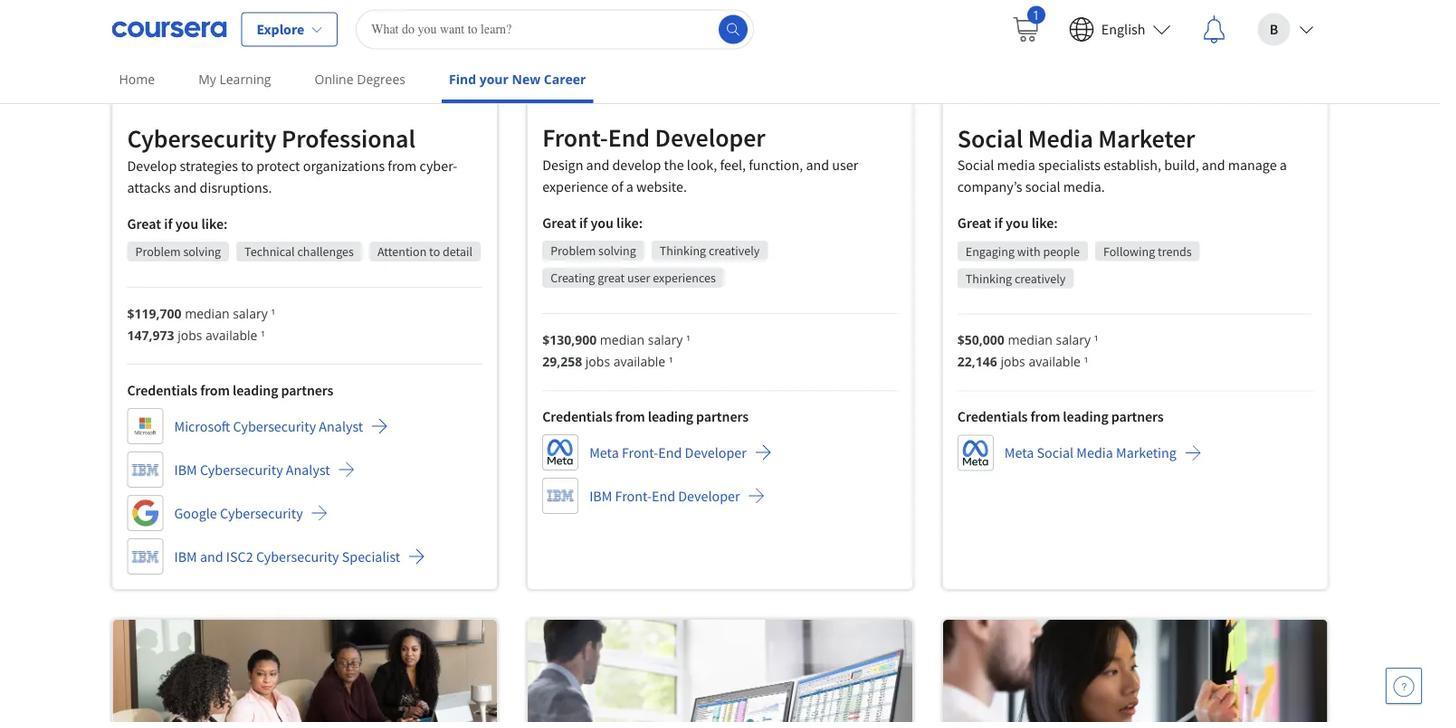 Task type: locate. For each thing, give the bounding box(es) containing it.
salary
[[233, 305, 268, 322], [648, 331, 683, 348], [1056, 331, 1091, 349]]

help center image
[[1393, 675, 1415, 697]]

creating
[[551, 270, 595, 286]]

cybersecurity inside "link"
[[200, 461, 283, 479]]

1 horizontal spatial great if you like:
[[542, 213, 643, 232]]

0 horizontal spatial credentials
[[127, 381, 197, 399]]

like:
[[617, 213, 643, 232], [1032, 214, 1058, 232], [201, 215, 228, 233]]

2 horizontal spatial leading
[[1063, 408, 1109, 426]]

credentials from leading partners
[[127, 381, 333, 399], [542, 407, 749, 425], [958, 408, 1164, 426]]

0 vertical spatial social
[[958, 122, 1023, 154]]

a right manage
[[1280, 156, 1287, 174]]

1 horizontal spatial available
[[613, 352, 665, 370]]

0 horizontal spatial great
[[127, 215, 161, 233]]

1 vertical spatial media
[[1077, 444, 1113, 462]]

developer for ibm front-end developer
[[678, 487, 740, 505]]

and up the experience
[[586, 156, 609, 174]]

thinking creatively down engaging with people at the right of the page
[[966, 270, 1066, 287]]

cybersecurity inside 'link'
[[233, 417, 316, 435]]

2 horizontal spatial jobs
[[1001, 353, 1025, 370]]

0 horizontal spatial problem
[[135, 244, 181, 260]]

great
[[542, 213, 576, 232], [958, 214, 992, 232], [127, 215, 161, 233]]

salary down technical at the top
[[233, 305, 268, 322]]

median for develop
[[185, 305, 229, 322]]

1 horizontal spatial thinking
[[966, 270, 1012, 287]]

cybersecurity right isc2
[[256, 548, 339, 566]]

creatively up the experiences
[[709, 242, 760, 259]]

b
[[1270, 20, 1278, 38]]

$130,900 median salary ¹ 29,258 jobs available ¹
[[542, 331, 691, 370]]

from for cybersecurity professional
[[200, 381, 230, 399]]

2 horizontal spatial median
[[1008, 331, 1053, 349]]

thinking creatively up the experiences
[[660, 242, 760, 259]]

jobs for developer
[[586, 352, 610, 370]]

following
[[1103, 243, 1155, 259]]

0 horizontal spatial if
[[164, 215, 172, 233]]

1 horizontal spatial problem solving
[[551, 242, 636, 259]]

partners up marketing
[[1111, 408, 1164, 426]]

and down strategies
[[174, 178, 197, 197]]

partners up meta front-end developer
[[696, 407, 749, 425]]

meta front-end developer
[[589, 443, 747, 462]]

1 vertical spatial a
[[626, 177, 634, 195]]

jobs inside the $130,900 median salary ¹ 29,258 jobs available ¹
[[586, 352, 610, 370]]

great if you like: for front-
[[542, 213, 643, 232]]

1 vertical spatial user
[[627, 270, 650, 286]]

solving up great
[[598, 242, 636, 259]]

problem up creating on the top left of the page
[[551, 242, 596, 259]]

ibm cybersecurity analyst link
[[127, 452, 355, 488]]

0 vertical spatial analyst
[[319, 417, 363, 435]]

available inside the $130,900 median salary ¹ 29,258 jobs available ¹
[[613, 352, 665, 370]]

solving left technical at the top
[[183, 244, 221, 260]]

1 horizontal spatial thinking creatively
[[966, 270, 1066, 287]]

great if you like:
[[542, 213, 643, 232], [958, 214, 1058, 232], [127, 215, 228, 233]]

media up specialists
[[1028, 122, 1093, 154]]

ibm
[[174, 461, 197, 479], [589, 487, 612, 505], [174, 548, 197, 566]]

end for ibm
[[652, 487, 675, 505]]

design
[[542, 156, 583, 174]]

like: down of
[[617, 213, 643, 232]]

explore button
[[241, 12, 338, 47]]

user
[[832, 156, 858, 174], [627, 270, 650, 286]]

ibm down meta front-end developer link
[[589, 487, 612, 505]]

media
[[1028, 122, 1093, 154], [1077, 444, 1113, 462]]

0 horizontal spatial partners
[[281, 381, 333, 399]]

solving
[[598, 242, 636, 259], [183, 244, 221, 260]]

cybersecurity
[[127, 123, 277, 154], [233, 417, 316, 435], [200, 461, 283, 479], [220, 504, 303, 522], [256, 548, 339, 566]]

cybersecurity up ibm cybersecurity analyst
[[233, 417, 316, 435]]

1 horizontal spatial credentials
[[542, 407, 613, 425]]

available
[[206, 326, 258, 344], [613, 352, 665, 370], [1029, 353, 1081, 370]]

problem up $119,700
[[135, 244, 181, 260]]

0 horizontal spatial available
[[206, 326, 258, 344]]

available inside $50,000 median salary ¹ 22,146 jobs available ¹
[[1029, 353, 1081, 370]]

0 horizontal spatial to
[[241, 157, 253, 175]]

0 horizontal spatial credentials from leading partners
[[127, 381, 333, 399]]

media.
[[1063, 178, 1105, 196]]

google
[[174, 504, 217, 522]]

attention to detail
[[377, 244, 473, 260]]

2 vertical spatial front-
[[615, 487, 652, 505]]

cybersecurity up strategies
[[127, 123, 277, 154]]

credentials
[[127, 381, 197, 399], [542, 407, 613, 425], [958, 408, 1028, 426]]

credentials for social
[[958, 408, 1028, 426]]

ibm for developer
[[589, 487, 612, 505]]

if down attacks
[[164, 215, 172, 233]]

2 horizontal spatial great
[[958, 214, 992, 232]]

median inside $50,000 median salary ¹ 22,146 jobs available ¹
[[1008, 331, 1053, 349]]

1 horizontal spatial meta
[[1005, 444, 1034, 462]]

great up engaging
[[958, 214, 992, 232]]

credentials for cybersecurity
[[127, 381, 197, 399]]

1 vertical spatial front-
[[622, 443, 658, 462]]

great down attacks
[[127, 215, 161, 233]]

¹
[[271, 305, 275, 322], [261, 326, 265, 344], [686, 331, 691, 348], [1094, 331, 1099, 349], [669, 352, 673, 370], [1084, 353, 1088, 370]]

credentials up microsoft at the bottom left of the page
[[127, 381, 197, 399]]

great down the experience
[[542, 213, 576, 232]]

2 horizontal spatial if
[[994, 214, 1003, 232]]

1 horizontal spatial partners
[[696, 407, 749, 425]]

1 link
[[997, 0, 1054, 58]]

0 horizontal spatial like:
[[201, 215, 228, 233]]

detail
[[443, 244, 473, 260]]

salary inside the $130,900 median salary ¹ 29,258 jobs available ¹
[[648, 331, 683, 348]]

great if you like: down attacks
[[127, 215, 228, 233]]

0 vertical spatial front-
[[542, 122, 608, 153]]

analyst inside 'link'
[[319, 417, 363, 435]]

the
[[664, 156, 684, 174]]

salary down the experiences
[[648, 331, 683, 348]]

1 horizontal spatial solving
[[598, 242, 636, 259]]

jobs for develop
[[178, 326, 202, 344]]

cybersecurity up google cybersecurity
[[200, 461, 283, 479]]

2 horizontal spatial great if you like:
[[958, 214, 1058, 232]]

0 vertical spatial thinking
[[660, 242, 706, 259]]

1 vertical spatial developer
[[685, 443, 747, 462]]

ibm front-end developer
[[589, 487, 740, 505]]

and left isc2
[[200, 548, 223, 566]]

media left marketing
[[1077, 444, 1113, 462]]

1 horizontal spatial problem
[[551, 242, 596, 259]]

available for marketer
[[1029, 353, 1081, 370]]

you up engaging with people at the right of the page
[[1006, 214, 1029, 232]]

end up develop
[[608, 122, 650, 153]]

develop
[[127, 157, 177, 175]]

from left cyber-
[[388, 157, 417, 175]]

function,
[[749, 156, 803, 174]]

from up microsoft at the bottom left of the page
[[200, 381, 230, 399]]

1 horizontal spatial if
[[579, 213, 588, 232]]

front- up design
[[542, 122, 608, 153]]

median
[[185, 305, 229, 322], [600, 331, 645, 348], [1008, 331, 1053, 349]]

2 horizontal spatial salary
[[1056, 331, 1091, 349]]

0 vertical spatial developer
[[655, 122, 765, 153]]

1
[[1033, 6, 1040, 23]]

a
[[1280, 156, 1287, 174], [626, 177, 634, 195]]

1 vertical spatial creatively
[[1015, 270, 1066, 287]]

1 horizontal spatial you
[[591, 213, 614, 232]]

2 vertical spatial end
[[652, 487, 675, 505]]

salary inside $119,700 median salary ¹ 147,973 jobs available ¹
[[233, 305, 268, 322]]

leading for developer
[[648, 407, 693, 425]]

None search field
[[356, 10, 754, 49]]

credentials from leading partners for develop
[[127, 381, 333, 399]]

from
[[388, 157, 417, 175], [200, 381, 230, 399], [615, 407, 645, 425], [1031, 408, 1060, 426]]

credentials from leading partners up microsoft cybersecurity analyst 'link'
[[127, 381, 333, 399]]

cybersecurity down ibm cybersecurity analyst
[[220, 504, 303, 522]]

end up ibm front-end developer on the bottom of page
[[658, 443, 682, 462]]

0 vertical spatial media
[[1028, 122, 1093, 154]]

developer inside front-end developer design and develop the look, feel, function, and user experience of a website.
[[655, 122, 765, 153]]

end down meta front-end developer
[[652, 487, 675, 505]]

1 horizontal spatial jobs
[[586, 352, 610, 370]]

leading up meta front-end developer
[[648, 407, 693, 425]]

0 horizontal spatial jobs
[[178, 326, 202, 344]]

0 vertical spatial thinking creatively
[[660, 242, 760, 259]]

available right 22,146
[[1029, 353, 1081, 370]]

look,
[[687, 156, 717, 174]]

problem solving
[[551, 242, 636, 259], [135, 244, 221, 260]]

median right $50,000 on the right of the page
[[1008, 331, 1053, 349]]

0 vertical spatial end
[[608, 122, 650, 153]]

0 vertical spatial to
[[241, 157, 253, 175]]

explore
[[257, 20, 304, 38]]

developer
[[655, 122, 765, 153], [685, 443, 747, 462], [678, 487, 740, 505]]

median inside the $130,900 median salary ¹ 29,258 jobs available ¹
[[600, 331, 645, 348]]

great if you like: up engaging with people at the right of the page
[[958, 214, 1058, 232]]

0 horizontal spatial user
[[627, 270, 650, 286]]

like: up with
[[1032, 214, 1058, 232]]

0 horizontal spatial median
[[185, 305, 229, 322]]

$50,000
[[958, 331, 1005, 349]]

social
[[958, 122, 1023, 154], [958, 156, 994, 174], [1037, 444, 1074, 462]]

and inside cybersecurity professional develop strategies to protect organizations from cyber- attacks and disruptions.
[[174, 178, 197, 197]]

median inside $119,700 median salary ¹ 147,973 jobs available ¹
[[185, 305, 229, 322]]

from for front-end developer
[[615, 407, 645, 425]]

1 horizontal spatial great
[[542, 213, 576, 232]]

like: for develop
[[201, 215, 228, 233]]

2 horizontal spatial credentials from leading partners
[[958, 408, 1164, 426]]

1 horizontal spatial like:
[[617, 213, 643, 232]]

from up meta social media marketing link
[[1031, 408, 1060, 426]]

available right 147,973
[[206, 326, 258, 344]]

0 horizontal spatial great if you like:
[[127, 215, 228, 233]]

salary inside $50,000 median salary ¹ 22,146 jobs available ¹
[[1056, 331, 1091, 349]]

0 horizontal spatial problem solving
[[135, 244, 221, 260]]

available right 29,258
[[613, 352, 665, 370]]

leading up the "meta social media marketing"
[[1063, 408, 1109, 426]]

0 vertical spatial user
[[832, 156, 858, 174]]

and right "build,"
[[1202, 156, 1225, 174]]

1 vertical spatial end
[[658, 443, 682, 462]]

to up disruptions.
[[241, 157, 253, 175]]

developer up look, in the left of the page
[[655, 122, 765, 153]]

from up meta front-end developer link
[[615, 407, 645, 425]]

from for social media marketer
[[1031, 408, 1060, 426]]

meta
[[589, 443, 619, 462], [1005, 444, 1034, 462]]

ibm inside "link"
[[174, 461, 197, 479]]

credentials from leading partners up meta social media marketing link
[[958, 408, 1164, 426]]

find your new career
[[449, 71, 586, 88]]

partners
[[281, 381, 333, 399], [696, 407, 749, 425], [1111, 408, 1164, 426]]

leading up microsoft cybersecurity analyst 'link'
[[233, 381, 278, 399]]

1 horizontal spatial median
[[600, 331, 645, 348]]

2 horizontal spatial credentials
[[958, 408, 1028, 426]]

cybersecurity for microsoft
[[233, 417, 316, 435]]

creatively down with
[[1015, 270, 1066, 287]]

a inside front-end developer design and develop the look, feel, function, and user experience of a website.
[[626, 177, 634, 195]]

problem solving up $119,700
[[135, 244, 221, 260]]

1 vertical spatial analyst
[[286, 461, 330, 479]]

ibm up 'google'
[[174, 461, 197, 479]]

analyst inside "link"
[[286, 461, 330, 479]]

credentials from leading partners up meta front-end developer link
[[542, 407, 749, 425]]

ibm and isc2 cybersecurity specialist
[[174, 548, 400, 566]]

leading for marketer
[[1063, 408, 1109, 426]]

jobs inside $119,700 median salary ¹ 147,973 jobs available ¹
[[178, 326, 202, 344]]

credentials down 22,146
[[958, 408, 1028, 426]]

1 horizontal spatial a
[[1280, 156, 1287, 174]]

user inside front-end developer design and develop the look, feel, function, and user experience of a website.
[[832, 156, 858, 174]]

credentials from leading partners for marketer
[[958, 408, 1164, 426]]

ibm front-end developer link
[[542, 478, 765, 514]]

salary down people
[[1056, 331, 1091, 349]]

1 horizontal spatial salary
[[648, 331, 683, 348]]

jobs right 29,258
[[586, 352, 610, 370]]

user right the function,
[[832, 156, 858, 174]]

find
[[449, 71, 476, 88]]

0 horizontal spatial leading
[[233, 381, 278, 399]]

cyber-
[[420, 157, 457, 175]]

online
[[315, 71, 354, 88]]

2 horizontal spatial you
[[1006, 214, 1029, 232]]

if down the experience
[[579, 213, 588, 232]]

jobs right 147,973
[[178, 326, 202, 344]]

engaging with people
[[966, 243, 1080, 259]]

2 vertical spatial developer
[[678, 487, 740, 505]]

great if you like: down the experience
[[542, 213, 643, 232]]

1 horizontal spatial user
[[832, 156, 858, 174]]

problem solving up great
[[551, 242, 636, 259]]

developer down meta front-end developer
[[678, 487, 740, 505]]

cybersecurity analyst image
[[113, 0, 497, 101]]

What do you want to learn? text field
[[356, 10, 754, 49]]

jobs for marketer
[[1001, 353, 1025, 370]]

online degrees
[[315, 71, 406, 88]]

0 horizontal spatial meta
[[589, 443, 619, 462]]

credentials for front-
[[542, 407, 613, 425]]

meta social media marketing
[[1005, 444, 1177, 462]]

feel,
[[720, 156, 746, 174]]

0 vertical spatial creatively
[[709, 242, 760, 259]]

jobs inside $50,000 median salary ¹ 22,146 jobs available ¹
[[1001, 353, 1025, 370]]

1 vertical spatial to
[[429, 244, 440, 260]]

you down of
[[591, 213, 614, 232]]

front- down meta front-end developer link
[[615, 487, 652, 505]]

partners for end
[[696, 407, 749, 425]]

0 vertical spatial a
[[1280, 156, 1287, 174]]

median right $130,900
[[600, 331, 645, 348]]

1 vertical spatial ibm
[[589, 487, 612, 505]]

thinking down engaging
[[966, 270, 1012, 287]]

median right $119,700
[[185, 305, 229, 322]]

a right of
[[626, 177, 634, 195]]

microsoft
[[174, 417, 230, 435]]

0 horizontal spatial a
[[626, 177, 634, 195]]

partners up microsoft cybersecurity analyst
[[281, 381, 333, 399]]

following trends
[[1103, 243, 1192, 259]]

2 horizontal spatial available
[[1029, 353, 1081, 370]]

you down strategies
[[175, 215, 198, 233]]

0 horizontal spatial salary
[[233, 305, 268, 322]]

1 horizontal spatial leading
[[648, 407, 693, 425]]

to
[[241, 157, 253, 175], [429, 244, 440, 260]]

thinking
[[660, 242, 706, 259], [966, 270, 1012, 287]]

company's
[[958, 178, 1023, 196]]

leading
[[233, 381, 278, 399], [648, 407, 693, 425], [1063, 408, 1109, 426]]

thinking up the experiences
[[660, 242, 706, 259]]

user right great
[[627, 270, 650, 286]]

ibm down 'google'
[[174, 548, 197, 566]]

build,
[[1164, 156, 1199, 174]]

2 horizontal spatial like:
[[1032, 214, 1058, 232]]

if for cybersecurity
[[164, 215, 172, 233]]

0 horizontal spatial solving
[[183, 244, 221, 260]]

0 vertical spatial ibm
[[174, 461, 197, 479]]

trends
[[1158, 243, 1192, 259]]

creatively
[[709, 242, 760, 259], [1015, 270, 1066, 287]]

0 horizontal spatial you
[[175, 215, 198, 233]]

great if you like: for social
[[958, 214, 1058, 232]]

and
[[586, 156, 609, 174], [806, 156, 829, 174], [1202, 156, 1225, 174], [174, 178, 197, 197], [200, 548, 223, 566]]

like: down disruptions.
[[201, 215, 228, 233]]

front- up ibm front-end developer link
[[622, 443, 658, 462]]

credentials down 29,258
[[542, 407, 613, 425]]

jobs right 22,146
[[1001, 353, 1025, 370]]

end
[[608, 122, 650, 153], [658, 443, 682, 462], [652, 487, 675, 505]]

social
[[1025, 178, 1061, 196]]

1 horizontal spatial to
[[429, 244, 440, 260]]

from inside cybersecurity professional develop strategies to protect organizations from cyber- attacks and disruptions.
[[388, 157, 417, 175]]

1 horizontal spatial credentials from leading partners
[[542, 407, 749, 425]]

developer up ibm front-end developer on the bottom of page
[[685, 443, 747, 462]]

2 horizontal spatial partners
[[1111, 408, 1164, 426]]

to left the detail at the left
[[429, 244, 440, 260]]

if up engaging
[[994, 214, 1003, 232]]

available inside $119,700 median salary ¹ 147,973 jobs available ¹
[[206, 326, 258, 344]]

creating great user experiences
[[551, 270, 716, 286]]



Task type: vqa. For each thing, say whether or not it's contained in the screenshot.
the middle Leading
yes



Task type: describe. For each thing, give the bounding box(es) containing it.
b button
[[1243, 0, 1328, 58]]

engaging
[[966, 243, 1015, 259]]

147,973
[[127, 326, 174, 344]]

cybersecurity for ibm
[[200, 461, 283, 479]]

great for front-end developer
[[542, 213, 576, 232]]

front- for meta
[[622, 443, 658, 462]]

challenges
[[297, 244, 354, 260]]

front- for ibm
[[615, 487, 652, 505]]

great for cybersecurity professional
[[127, 215, 161, 233]]

learning
[[220, 71, 271, 88]]

2 vertical spatial ibm
[[174, 548, 197, 566]]

microsoft cybersecurity analyst link
[[127, 408, 389, 445]]

problem for front-end developer
[[551, 242, 596, 259]]

median for marketer
[[1008, 331, 1053, 349]]

29,258
[[542, 352, 582, 370]]

protect
[[256, 157, 300, 175]]

salary for develop
[[233, 305, 268, 322]]

microsoft cybersecurity analyst
[[174, 417, 363, 435]]

career
[[544, 71, 586, 88]]

1 vertical spatial social
[[958, 156, 994, 174]]

manage
[[1228, 156, 1277, 174]]

strategies
[[180, 157, 238, 175]]

if for front-
[[579, 213, 588, 232]]

specialists
[[1038, 156, 1101, 174]]

partners for professional
[[281, 381, 333, 399]]

to inside cybersecurity professional develop strategies to protect organizations from cyber- attacks and disruptions.
[[241, 157, 253, 175]]

online degrees link
[[307, 59, 413, 100]]

meta for social
[[1005, 444, 1034, 462]]

median for developer
[[600, 331, 645, 348]]

organizations
[[303, 157, 385, 175]]

ibm cybersecurity analyst
[[174, 461, 330, 479]]

english button
[[1054, 0, 1185, 58]]

you for front-
[[591, 213, 614, 232]]

attention
[[377, 244, 427, 260]]

my learning
[[198, 71, 271, 88]]

like: for developer
[[617, 213, 643, 232]]

cybersecurity professional develop strategies to protect organizations from cyber- attacks and disruptions.
[[127, 123, 457, 197]]

social media marketer social media specialists establish, build, and manage a company's social media.
[[958, 122, 1287, 196]]

you for social
[[1006, 214, 1029, 232]]

available for developer
[[613, 352, 665, 370]]

meta social media marketing link
[[958, 435, 1202, 471]]

$50,000 median salary ¹ 22,146 jobs available ¹
[[958, 331, 1099, 370]]

$119,700 median salary ¹ 147,973 jobs available ¹
[[127, 305, 275, 344]]

develop
[[612, 156, 661, 174]]

great
[[598, 270, 625, 286]]

marketer
[[1098, 122, 1195, 154]]

my
[[198, 71, 216, 88]]

people
[[1043, 243, 1080, 259]]

available for develop
[[206, 326, 258, 344]]

if for social
[[994, 214, 1003, 232]]

and inside ibm and isc2 cybersecurity specialist link
[[200, 548, 223, 566]]

22,146
[[958, 353, 997, 370]]

1 horizontal spatial creatively
[[1015, 270, 1066, 287]]

cybersecurity for google
[[220, 504, 303, 522]]

great for social media marketer
[[958, 214, 992, 232]]

$130,900
[[542, 331, 597, 348]]

experience
[[542, 177, 608, 195]]

media
[[997, 156, 1035, 174]]

technical
[[245, 244, 295, 260]]

0 horizontal spatial creatively
[[709, 242, 760, 259]]

find your new career link
[[442, 59, 593, 103]]

home link
[[112, 59, 162, 100]]

technical challenges
[[245, 244, 354, 260]]

salary for developer
[[648, 331, 683, 348]]

like: for marketer
[[1032, 214, 1058, 232]]

problem for cybersecurity professional
[[135, 244, 181, 260]]

leading for develop
[[233, 381, 278, 399]]

end for meta
[[658, 443, 682, 462]]

professional
[[282, 123, 415, 154]]

my learning link
[[191, 59, 278, 100]]

end inside front-end developer design and develop the look, feel, function, and user experience of a website.
[[608, 122, 650, 153]]

specialist
[[342, 548, 400, 566]]

1 vertical spatial thinking
[[966, 270, 1012, 287]]

problem solving for develop
[[135, 244, 221, 260]]

salary for marketer
[[1056, 331, 1091, 349]]

cybersecurity inside cybersecurity professional develop strategies to protect organizations from cyber- attacks and disruptions.
[[127, 123, 277, 154]]

shopping cart: 1 item element
[[1011, 6, 1045, 44]]

analyst for microsoft cybersecurity analyst
[[319, 417, 363, 435]]

disruptions.
[[200, 178, 272, 197]]

meta front-end developer link
[[542, 434, 772, 471]]

solving for developer
[[598, 242, 636, 259]]

solving for develop
[[183, 244, 221, 260]]

credentials from leading partners for developer
[[542, 407, 749, 425]]

google cybersecurity
[[174, 504, 303, 522]]

coursera image
[[112, 15, 227, 44]]

0 horizontal spatial thinking
[[660, 242, 706, 259]]

experiences
[[653, 270, 716, 286]]

isc2
[[226, 548, 253, 566]]

partners for media
[[1111, 408, 1164, 426]]

and right the function,
[[806, 156, 829, 174]]

and inside social media marketer social media specialists establish, build, and manage a company's social media.
[[1202, 156, 1225, 174]]

ibm and isc2 cybersecurity specialist link
[[127, 539, 426, 575]]

of
[[611, 177, 623, 195]]

front- inside front-end developer design and develop the look, feel, function, and user experience of a website.
[[542, 122, 608, 153]]

social media marketer image
[[943, 0, 1328, 100]]

front-end developer design and develop the look, feel, function, and user experience of a website.
[[542, 122, 858, 195]]

$119,700
[[127, 305, 182, 322]]

2 vertical spatial social
[[1037, 444, 1074, 462]]

with
[[1017, 243, 1041, 259]]

meta for front-
[[589, 443, 619, 462]]

you for cybersecurity
[[175, 215, 198, 233]]

media inside social media marketer social media specialists establish, build, and manage a company's social media.
[[1028, 122, 1093, 154]]

degrees
[[357, 71, 406, 88]]

1 vertical spatial thinking creatively
[[966, 270, 1066, 287]]

marketing
[[1116, 444, 1177, 462]]

website.
[[636, 177, 687, 195]]

problem solving for developer
[[551, 242, 636, 259]]

great if you like: for cybersecurity
[[127, 215, 228, 233]]

english
[[1102, 20, 1146, 38]]

ibm for develop
[[174, 461, 197, 479]]

analyst for ibm cybersecurity analyst
[[286, 461, 330, 479]]

google cybersecurity link
[[127, 495, 328, 531]]

attacks
[[127, 178, 171, 197]]

new
[[512, 71, 541, 88]]

establish,
[[1104, 156, 1161, 174]]

a inside social media marketer social media specialists establish, build, and manage a company's social media.
[[1280, 156, 1287, 174]]

developer for meta front-end developer
[[685, 443, 747, 462]]

home
[[119, 71, 155, 88]]

0 horizontal spatial thinking creatively
[[660, 242, 760, 259]]

your
[[479, 71, 509, 88]]



